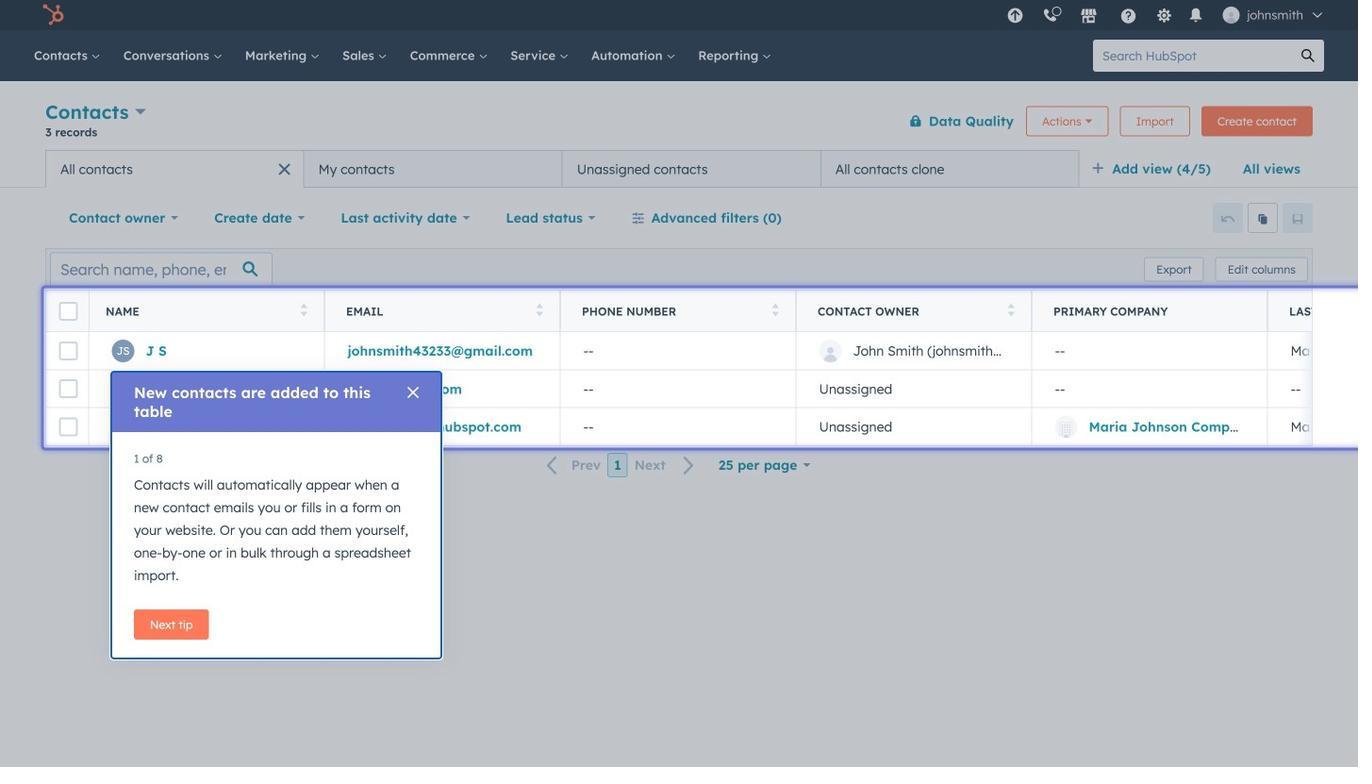 Task type: vqa. For each thing, say whether or not it's contained in the screenshot.
Press to sort. icon for second Press to sort. element
yes



Task type: describe. For each thing, give the bounding box(es) containing it.
press to sort. image for 2nd 'press to sort.' element
[[536, 303, 544, 317]]

close image
[[408, 387, 419, 398]]

Search name, phone, email addresses, or company search field
[[50, 252, 273, 286]]

john smith image
[[1223, 7, 1240, 24]]

2 press to sort. element from the left
[[536, 303, 544, 319]]

press to sort. image for 1st 'press to sort.' element from right
[[1008, 303, 1015, 317]]

Search HubSpot search field
[[1094, 40, 1293, 72]]



Task type: locate. For each thing, give the bounding box(es) containing it.
3 press to sort. element from the left
[[772, 303, 779, 319]]

press to sort. image
[[772, 303, 779, 317]]

press to sort. element
[[301, 303, 308, 319], [536, 303, 544, 319], [772, 303, 779, 319], [1008, 303, 1015, 319]]

marketplaces image
[[1081, 8, 1098, 25]]

3 press to sort. image from the left
[[1008, 303, 1015, 317]]

menu
[[998, 0, 1336, 30]]

column header
[[1032, 291, 1269, 332]]

4 press to sort. element from the left
[[1008, 303, 1015, 319]]

2 press to sort. image from the left
[[536, 303, 544, 317]]

press to sort. image
[[301, 303, 308, 317], [536, 303, 544, 317], [1008, 303, 1015, 317]]

pagination navigation
[[536, 453, 707, 478]]

banner
[[45, 97, 1314, 150]]

1 horizontal spatial press to sort. image
[[536, 303, 544, 317]]

0 horizontal spatial press to sort. image
[[301, 303, 308, 317]]

2 horizontal spatial press to sort. image
[[1008, 303, 1015, 317]]

1 press to sort. image from the left
[[301, 303, 308, 317]]

1 press to sort. element from the left
[[301, 303, 308, 319]]

press to sort. image for 1st 'press to sort.' element from the left
[[301, 303, 308, 317]]



